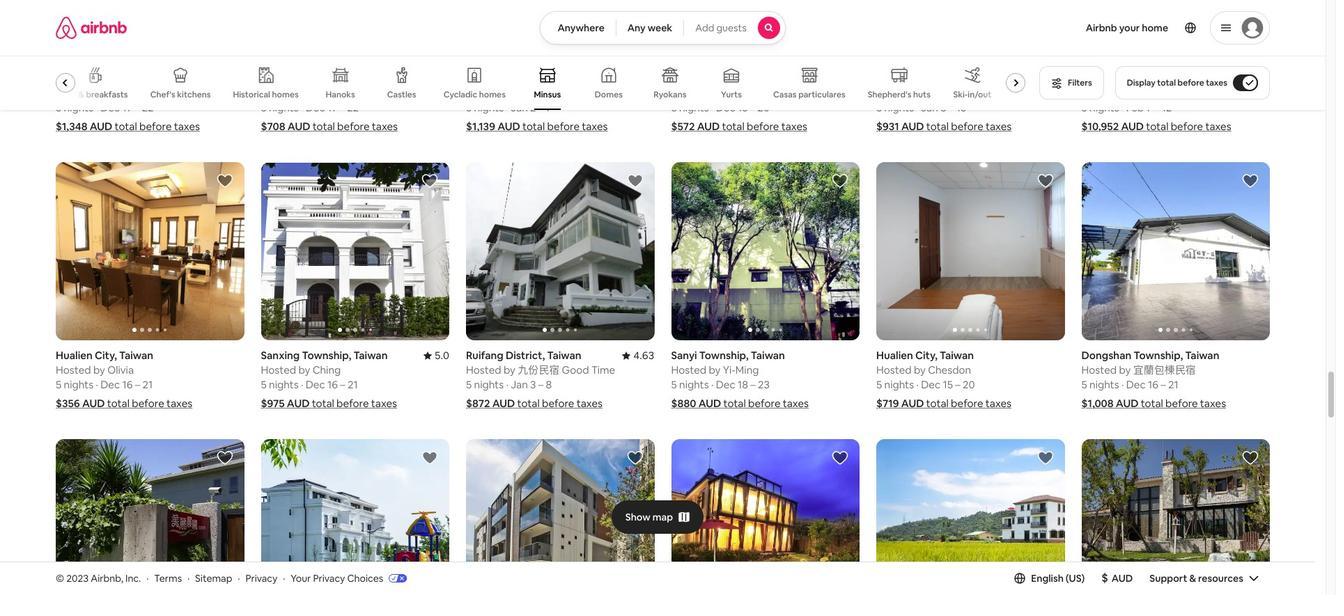 Task type: vqa. For each thing, say whether or not it's contained in the screenshot.
A Person Stands And Smiles In A Room With White Walls, Several Plants, And A Couch In The Background. Image
no



Task type: locate. For each thing, give the bounding box(es) containing it.
5 down ryokans
[[671, 101, 677, 114]]

0 vertical spatial &
[[78, 89, 84, 100]]

22
[[142, 101, 154, 114], [347, 101, 359, 114]]

taxes for hualien city, taiwan hosted by 夏卡爾 5 nights · feb 7 – 12 $10,952 aud total before taxes
[[1206, 119, 1232, 133]]

hosted inside "ruifang district, taiwan hosted by 九份民宿 good time 5 nights · jan 3 – 8 $872 aud total before taxes"
[[466, 364, 501, 377]]

hosted for lugu township, taiwan hosted by mira 5 nights · dec 17 – 22 $708 aud total before taxes
[[261, 86, 296, 99]]

bed & breakfasts
[[61, 89, 128, 100]]

– inside hualien city, taiwan hosted by chesdon 5 nights · dec 15 – 20 $719 aud total before taxes
[[955, 379, 961, 392]]

taxes inside dongshan township, taiwan hosted by ursa 5 nights · jan 8 – 13 $931 aud total before taxes
[[986, 119, 1012, 133]]

anywhere
[[558, 22, 605, 34]]

2 22 from the left
[[347, 101, 359, 114]]

8 right '3'
[[546, 379, 552, 392]]

1 horizontal spatial privacy
[[313, 572, 345, 585]]

dec
[[100, 101, 120, 114], [306, 101, 325, 114], [716, 101, 735, 114], [100, 379, 120, 392], [306, 379, 325, 392], [716, 379, 735, 392], [921, 379, 941, 392], [1126, 379, 1146, 392]]

hosted down the "sanxing"
[[261, 364, 296, 377]]

homes down lugu
[[272, 89, 299, 100]]

22 inside lugu township, taiwan hosted by mira 5 nights · dec 17 – 22 $708 aud total before taxes
[[347, 101, 359, 114]]

total down 12
[[1146, 119, 1169, 133]]

add to wishlist: sanxing township, taiwan image
[[422, 172, 438, 189], [1242, 450, 1259, 467]]

5 down bed
[[56, 101, 61, 114]]

total down chesdon
[[926, 397, 949, 411]]

0 horizontal spatial 22
[[142, 101, 154, 114]]

display total before taxes
[[1127, 77, 1228, 88]]

8 inside "ruifang district, taiwan hosted by 九份民宿 good time 5 nights · jan 3 – 8 $872 aud total before taxes"
[[546, 379, 552, 392]]

1 horizontal spatial 15
[[943, 379, 953, 392]]

before inside hualien city, taiwan hosted by olivia 5 nights · dec 16 – 21 $356 aud total before taxes
[[132, 397, 164, 411]]

2 7 from the left
[[1146, 101, 1152, 114]]

add to wishlist: hualien city, taiwan image
[[216, 172, 233, 189], [1037, 172, 1054, 189]]

township, up yi-
[[699, 349, 749, 363]]

taxes inside hualien city, taiwan hosted by 夏卡爾 5 nights · feb 7 – 12 $10,952 aud total before taxes
[[1206, 119, 1232, 133]]

5 up $1,008 aud
[[1082, 379, 1087, 392]]

0 horizontal spatial add to wishlist: hualien city, taiwan image
[[216, 172, 233, 189]]

nights for dongshan township, taiwan hosted by ursa 5 nights · jan 8 – 13 $931 aud total before taxes
[[884, 101, 914, 114]]

total for hualien city, taiwan hosted by chesdon 5 nights · dec 15 – 20 $719 aud total before taxes
[[926, 397, 949, 411]]

before down 宜蘭包棟民宿
[[1166, 397, 1198, 411]]

particulares
[[799, 89, 846, 100]]

– inside the "dongshan township, taiwan hosted by 宜蘭包棟民宿 5 nights · dec 16 – 21 $1,008 aud total before taxes"
[[1161, 379, 1166, 392]]

city, inside hualien city, taiwan hosted by 淳義 5 nights · dec 15 – 20 $572 aud total before taxes
[[710, 71, 732, 85]]

1 vertical spatial 20
[[963, 379, 975, 392]]

– inside "ruifang district, taiwan hosted by 九份民宿 good time 5 nights · jan 3 – 8 $872 aud total before taxes"
[[538, 379, 544, 392]]

hosted for sanyi township, taiwan hosted by yi-ming 5 nights · dec 18 – 23 $880 aud total before taxes
[[671, 364, 707, 377]]

taiwan inside hualien city, taiwan hosted by 夏卡爾 5 nights · feb 7 – 12 $10,952 aud total before taxes
[[1145, 71, 1179, 85]]

add guests
[[695, 22, 747, 34]]

1 16 from the left
[[122, 379, 133, 392]]

5 inside hualien city, taiwan hosted by 夏卡爾 5 nights · feb 7 – 12 $10,952 aud total before taxes
[[1082, 101, 1087, 114]]

1 vertical spatial &
[[1190, 573, 1196, 585]]

taxes for dongshan township, taiwan hosted by ursa 5 nights · jan 8 – 13 $931 aud total before taxes
[[986, 119, 1012, 133]]

– inside sanxing township, taiwan hosted by ching 5 nights · dec 16 – 21 $975 aud total before taxes
[[340, 379, 345, 392]]

yi-
[[723, 364, 736, 377]]

before inside dongshan township, taiwan hosted by ursa 5 nights · jan 8 – 13 $931 aud total before taxes
[[951, 119, 984, 133]]

hosted up the $356 aud
[[56, 364, 91, 377]]

taxes inside the "dongshan township, taiwan hosted by 宜蘭包棟民宿 5 nights · dec 16 – 21 $1,008 aud total before taxes"
[[1200, 397, 1226, 411]]

total inside sanyi township, taiwan hosted by yi-ming 5 nights · dec 18 – 23 $880 aud total before taxes
[[724, 397, 746, 411]]

– inside hualien city, taiwan hosted by 淳義 5 nights · dec 15 – 20 $572 aud total before taxes
[[750, 101, 755, 114]]

total down '3'
[[517, 397, 540, 411]]

any week
[[628, 22, 672, 34]]

hosted for ruifang district, taiwan hosted by 九份民宿 good time 5 nights · jan 3 – 8 $872 aud total before taxes
[[466, 364, 501, 377]]

2 horizontal spatial 21
[[1168, 379, 1179, 392]]

– for lugu township, taiwan hosted by mira 5 nights · dec 17 – 22 $708 aud total before taxes
[[340, 101, 345, 114]]

city, up 淳義
[[710, 71, 732, 85]]

5 inside hualien city, taiwan hosted by 淳義 5 nights · dec 15 – 20 $572 aud total before taxes
[[671, 101, 677, 114]]

3 21 from the left
[[1168, 379, 1179, 392]]

time
[[591, 364, 615, 377]]

© 2023 airbnb, inc. ·
[[56, 572, 149, 585]]

0 vertical spatial 5.0 out of 5 average rating image
[[1039, 71, 1065, 85]]

nights inside hualien city, taiwan hosted by 夏卡爾 5 nights · feb 7 – 12 $10,952 aud total before taxes
[[1090, 101, 1119, 114]]

1 horizontal spatial 17
[[327, 101, 337, 114]]

taiwan inside the "dongshan township, taiwan hosted by 宜蘭包棟民宿 5 nights · dec 16 – 21 $1,008 aud total before taxes"
[[1185, 349, 1220, 363]]

taiwan inside sanyi township, taiwan hosted by yi-ming 5 nights · dec 18 – 23 $880 aud total before taxes
[[751, 349, 785, 363]]

group
[[56, 56, 1031, 110], [56, 162, 244, 341], [261, 162, 449, 341], [466, 162, 655, 341], [671, 162, 860, 341], [876, 162, 1065, 341], [1082, 162, 1270, 341], [56, 440, 244, 596], [261, 440, 449, 596], [466, 440, 655, 596], [671, 440, 860, 596], [876, 440, 1065, 596], [1082, 440, 1270, 596]]

city, for 夏卡爾
[[1121, 71, 1143, 85]]

before down olivia
[[132, 397, 164, 411]]

0 vertical spatial 8
[[941, 101, 947, 114]]

hosted inside hualien city, taiwan hosted by chesdon 5 nights · dec 15 – 20 $719 aud total before taxes
[[876, 364, 912, 377]]

township, inside dongshan township, taiwan hosted by ursa 5 nights · jan 8 – 13 $931 aud total before taxes
[[929, 71, 978, 85]]

taiwan for hualien city, taiwan hosted by olivia 5 nights · dec 16 – 21 $356 aud total before taxes
[[119, 349, 153, 363]]

nights up $572 aud
[[679, 101, 709, 114]]

7 right feb
[[1146, 101, 1152, 114]]

taiwan
[[92, 71, 126, 85], [339, 71, 373, 85], [570, 71, 604, 85], [735, 71, 769, 85], [980, 71, 1014, 85], [1145, 71, 1179, 85], [119, 349, 153, 363], [354, 349, 388, 363], [547, 349, 581, 363], [751, 349, 785, 363], [940, 349, 974, 363], [1185, 349, 1220, 363]]

1 horizontal spatial 20
[[963, 379, 975, 392]]

0 horizontal spatial 5.0
[[435, 349, 449, 363]]

add to wishlist: 宜蘭縣, taiwan image
[[1037, 450, 1054, 467]]

none search field containing anywhere
[[540, 11, 786, 45]]

total inside lugu township, taiwan hosted by mira 5 nights · dec 17 – 22 $708 aud total before taxes
[[313, 119, 335, 133]]

city, up olivia
[[95, 349, 117, 363]]

5 up $880 aud
[[671, 379, 677, 392]]

– inside dongshan township, taiwan hosted by ursa 5 nights · jan 8 – 13 $931 aud total before taxes
[[949, 101, 954, 114]]

your privacy choices link
[[291, 572, 407, 586]]

support & resources
[[1150, 573, 1244, 585]]

english (us)
[[1031, 573, 1085, 585]]

1 vertical spatial add to wishlist: sanxing township, taiwan image
[[1242, 450, 1259, 467]]

hosted inside hualien city, taiwan hosted by olivia 5 nights · dec 16 – 21 $356 aud total before taxes
[[56, 364, 91, 377]]

1 vertical spatial 15
[[943, 379, 953, 392]]

16 down 宜蘭包棟民宿
[[1148, 379, 1159, 392]]

before for sanxing township, taiwan hosted by ching 5 nights · dec 16 – 21 $975 aud total before taxes
[[337, 397, 369, 411]]

5.0 left filters on the right of page
[[1050, 71, 1065, 85]]

hosted up $719 aud
[[876, 364, 912, 377]]

2 17 from the left
[[327, 101, 337, 114]]

hosted for hualien city, taiwan hosted by olivia 5 nights · dec 16 – 21 $356 aud total before taxes
[[56, 364, 91, 377]]

historical
[[233, 89, 270, 100]]

sanxing
[[261, 349, 300, 363]]

airbnb your home
[[1086, 22, 1168, 34]]

by for dongshan township, taiwan hosted by ursa 5 nights · jan 8 – 13 $931 aud total before taxes
[[914, 86, 926, 99]]

hualien up $719 aud
[[876, 349, 913, 363]]

dongshan up $1,008 aud
[[1082, 349, 1132, 363]]

$10,952 aud
[[1082, 119, 1144, 133]]

any
[[628, 22, 646, 34]]

jan inside dongshan township, taiwan hosted by ursa 5 nights · jan 8 – 13 $931 aud total before taxes
[[921, 101, 938, 114]]

九份民宿
[[518, 364, 560, 377]]

privacy right your
[[313, 572, 345, 585]]

5 down the historical homes
[[261, 101, 267, 114]]

榮漢
[[518, 86, 539, 99]]

hosted up $572 aud
[[671, 86, 707, 99]]

0 horizontal spatial 5.0 out of 5 average rating image
[[423, 349, 449, 363]]

hualien left display
[[1082, 71, 1118, 85]]

0 horizontal spatial 17
[[122, 101, 132, 114]]

by for sanyi township, taiwan hosted by yi-ming 5 nights · dec 18 – 23 $880 aud total before taxes
[[709, 364, 721, 377]]

5 down cycladic homes
[[466, 101, 472, 114]]

nights up $880 aud
[[679, 379, 709, 392]]

before for hualien city, taiwan hosted by 夏卡爾 5 nights · feb 7 – 12 $10,952 aud total before taxes
[[1171, 119, 1203, 133]]

nights for hualien city, taiwan hosted by chesdon 5 nights · dec 15 – 20 $719 aud total before taxes
[[884, 379, 914, 392]]

15 down yurts at the top right of the page
[[738, 101, 748, 114]]

township, inside sanyi township, taiwan hosted by yi-ming 5 nights · dec 18 – 23 $880 aud total before taxes
[[699, 349, 749, 363]]

dongshan up the shepherd's huts
[[876, 71, 926, 85]]

hualien city, taiwan hosted by 夏卡爾 5 nights · feb 7 – 12 $10,952 aud total before taxes
[[1082, 71, 1232, 133]]

1 22 from the left
[[142, 101, 154, 114]]

5 inside dongshan township, taiwan hosted by ursa 5 nights · jan 8 – 13 $931 aud total before taxes
[[876, 101, 882, 114]]

taxes inside hualien city, taiwan hosted by 淳義 5 nights · dec 15 – 20 $572 aud total before taxes
[[782, 119, 807, 133]]

· inside hualien city, taiwan hosted by 夏卡爾 5 nights · feb 7 – 12 $10,952 aud total before taxes
[[1122, 101, 1124, 114]]

nights down bed
[[64, 101, 93, 114]]

17
[[122, 101, 132, 114], [327, 101, 337, 114]]

&
[[78, 89, 84, 100], [1190, 573, 1196, 585]]

nights inside dongshan township, taiwan hosted by ursa 5 nights · jan 8 – 13 $931 aud total before taxes
[[884, 101, 914, 114]]

casas particulares
[[773, 89, 846, 100]]

airbnb,
[[91, 572, 123, 585]]

· left your
[[283, 572, 285, 585]]

total for hualien city, taiwan hosted by 淳義 5 nights · dec 15 – 20 $572 aud total before taxes
[[722, 119, 745, 133]]

taxes for dongshan township, taiwan hosted by 榮漢 5 nights · jan 2 – 7 $1,139 aud total before taxes
[[582, 119, 608, 133]]

ursa
[[928, 86, 950, 99]]

before inside sanyi township, taiwan hosted by yi-ming 5 nights · dec 18 – 23 $880 aud total before taxes
[[748, 397, 781, 411]]

dec down yurts at the top right of the page
[[716, 101, 735, 114]]

1 vertical spatial 8
[[546, 379, 552, 392]]

– for dongshan township, taiwan hosted by ursa 5 nights · jan 8 – 13 $931 aud total before taxes
[[949, 101, 954, 114]]

city, for chesdon
[[915, 349, 938, 363]]

total for lugu township, taiwan hosted by mira 5 nights · dec 17 – 22 $708 aud total before taxes
[[313, 119, 335, 133]]

– inside hualien city, taiwan hosted by 夏卡爾 5 nights · feb 7 – 12 $10,952 aud total before taxes
[[1154, 101, 1160, 114]]

terms link
[[154, 572, 182, 585]]

before down "23"
[[748, 397, 781, 411]]

3 16 from the left
[[1148, 379, 1159, 392]]

0 horizontal spatial 20
[[758, 101, 770, 114]]

1 vertical spatial 5.0
[[435, 349, 449, 363]]

· up $719 aud
[[916, 379, 919, 392]]

by left 米茹
[[93, 86, 105, 99]]

guests
[[717, 22, 747, 34]]

dongshan inside dongshan township, taiwan hosted by ursa 5 nights · jan 8 – 13 $931 aud total before taxes
[[876, 71, 926, 85]]

taxes for hualien city, taiwan hosted by 淳義 5 nights · dec 15 – 20 $572 aud total before taxes
[[782, 119, 807, 133]]

add to wishlist: sanyi township, taiwan image
[[832, 172, 849, 189]]

township, inside the dongshan township, taiwan hosted by 榮漢 5 nights · jan 2 – 7 $1,139 aud total before taxes
[[518, 71, 568, 85]]

before down chef's
[[139, 119, 172, 133]]

5.0 out of 5 average rating image
[[1039, 71, 1065, 85], [423, 349, 449, 363]]

total inside 三芝區, taiwan hosted by 米茹 5 nights · dec 17 – 22 $1,348 aud total before taxes
[[115, 119, 137, 133]]

16 inside sanxing township, taiwan hosted by ching 5 nights · dec 16 – 21 $975 aud total before taxes
[[327, 379, 338, 392]]

$572 aud
[[671, 119, 720, 133]]

show map
[[625, 511, 673, 524]]

dec for lugu township, taiwan hosted by mira 5 nights · dec 17 – 22 $708 aud total before taxes
[[306, 101, 325, 114]]

三芝區, taiwan hosted by 米茹 5 nights · dec 17 – 22 $1,348 aud total before taxes
[[56, 71, 200, 133]]

· inside hualien city, taiwan hosted by 淳義 5 nights · dec 15 – 20 $572 aud total before taxes
[[711, 101, 714, 114]]

17 inside lugu township, taiwan hosted by mira 5 nights · dec 17 – 22 $708 aud total before taxes
[[327, 101, 337, 114]]

0 horizontal spatial privacy
[[246, 572, 277, 585]]

· left privacy link
[[238, 572, 240, 585]]

· up $1,008 aud
[[1122, 379, 1124, 392]]

taxes inside "ruifang district, taiwan hosted by 九份民宿 good time 5 nights · jan 3 – 8 $872 aud total before taxes"
[[577, 397, 603, 411]]

nights up the $975 aud
[[269, 379, 299, 392]]

total inside the "dongshan township, taiwan hosted by 宜蘭包棟民宿 5 nights · dec 16 – 21 $1,008 aud total before taxes"
[[1141, 397, 1163, 411]]

by for hualien city, taiwan hosted by chesdon 5 nights · dec 15 – 20 $719 aud total before taxes
[[914, 364, 926, 377]]

total inside hualien city, taiwan hosted by 淳義 5 nights · dec 15 – 20 $572 aud total before taxes
[[722, 119, 745, 133]]

total for dongshan township, taiwan hosted by 榮漢 5 nights · jan 2 – 7 $1,139 aud total before taxes
[[523, 119, 545, 133]]

taxes inside hualien city, taiwan hosted by olivia 5 nights · dec 16 – 21 $356 aud total before taxes
[[167, 397, 192, 411]]

before down 12
[[1171, 119, 1203, 133]]

taiwan inside "ruifang district, taiwan hosted by 九份民宿 good time 5 nights · jan 3 – 8 $872 aud total before taxes"
[[547, 349, 581, 363]]

taiwan for dongshan township, taiwan hosted by ursa 5 nights · jan 8 – 13 $931 aud total before taxes
[[980, 71, 1014, 85]]

add to wishlist: hualien city, taiwan image for hualien city, taiwan hosted by olivia 5 nights · dec 16 – 21 $356 aud total before taxes
[[216, 172, 233, 189]]

privacy
[[246, 572, 277, 585], [313, 572, 345, 585]]

kitchens
[[177, 89, 211, 100]]

1 horizontal spatial dongshan
[[876, 71, 926, 85]]

20
[[758, 101, 770, 114], [963, 379, 975, 392]]

15 down chesdon
[[943, 379, 953, 392]]

17 down hanoks
[[327, 101, 337, 114]]

hualien for hualien city, taiwan hosted by 夏卡爾 5 nights · feb 7 – 12 $10,952 aud total before taxes
[[1082, 71, 1118, 85]]

by for dongshan township, taiwan hosted by 宜蘭包棟民宿 5 nights · dec 16 – 21 $1,008 aud total before taxes
[[1119, 364, 1131, 377]]

total for sanxing township, taiwan hosted by ching 5 nights · dec 16 – 21 $975 aud total before taxes
[[312, 397, 334, 411]]

1 horizontal spatial 5.0
[[1050, 71, 1065, 85]]

map
[[653, 511, 673, 524]]

by up $1,008 aud
[[1119, 364, 1131, 377]]

hualien inside hualien city, taiwan hosted by 淳義 5 nights · dec 15 – 20 $572 aud total before taxes
[[671, 71, 708, 85]]

by left chesdon
[[914, 364, 926, 377]]

taiwan inside sanxing township, taiwan hosted by ching 5 nights · dec 16 – 21 $975 aud total before taxes
[[354, 349, 388, 363]]

2 horizontal spatial dongshan
[[1082, 349, 1132, 363]]

sitemap link
[[195, 572, 232, 585]]

5 up the $975 aud
[[261, 379, 267, 392]]

nights for dongshan township, taiwan hosted by 榮漢 5 nights · jan 2 – 7 $1,139 aud total before taxes
[[474, 101, 504, 114]]

township, up 宜蘭包棟民宿
[[1134, 349, 1183, 363]]

by inside hualien city, taiwan hosted by olivia 5 nights · dec 16 – 21 $356 aud total before taxes
[[93, 364, 105, 377]]

2 horizontal spatial 16
[[1148, 379, 1159, 392]]

0 vertical spatial 20
[[758, 101, 770, 114]]

before right the 夏卡爾
[[1178, 77, 1204, 88]]

5 inside the dongshan township, taiwan hosted by 榮漢 5 nights · jan 2 – 7 $1,139 aud total before taxes
[[466, 101, 472, 114]]

dec inside the "dongshan township, taiwan hosted by 宜蘭包棟民宿 5 nights · dec 16 – 21 $1,008 aud total before taxes"
[[1126, 379, 1146, 392]]

english
[[1031, 573, 1064, 585]]

before inside the dongshan township, taiwan hosted by 榮漢 5 nights · jan 2 – 7 $1,139 aud total before taxes
[[547, 119, 580, 133]]

dongshan
[[466, 71, 516, 85], [876, 71, 926, 85], [1082, 349, 1132, 363]]

0 horizontal spatial 15
[[738, 101, 748, 114]]

jan
[[511, 101, 528, 114], [921, 101, 938, 114], [511, 379, 528, 392]]

by left yurts at the top right of the page
[[709, 86, 721, 99]]

15 inside hualien city, taiwan hosted by 淳義 5 nights · dec 15 – 20 $572 aud total before taxes
[[738, 101, 748, 114]]

& right bed
[[78, 89, 84, 100]]

5.0 out of 5 average rating image left filters on the right of page
[[1039, 71, 1065, 85]]

· up $872 aud
[[506, 379, 509, 392]]

hosted down lugu
[[261, 86, 296, 99]]

add to wishlist: dongshan township, taiwan image
[[1242, 172, 1259, 189]]

nights inside the dongshan township, taiwan hosted by 榮漢 5 nights · jan 2 – 7 $1,139 aud total before taxes
[[474, 101, 504, 114]]

5 up $872 aud
[[466, 379, 472, 392]]

$880 aud
[[671, 397, 721, 411]]

before inside hualien city, taiwan hosted by 夏卡爾 5 nights · feb 7 – 12 $10,952 aud total before taxes
[[1171, 119, 1203, 133]]

15
[[738, 101, 748, 114], [943, 379, 953, 392]]

township,
[[287, 71, 337, 85], [518, 71, 568, 85], [929, 71, 978, 85], [302, 349, 351, 363], [699, 349, 749, 363], [1134, 349, 1183, 363]]

dec inside hualien city, taiwan hosted by olivia 5 nights · dec 16 – 21 $356 aud total before taxes
[[100, 379, 120, 392]]

taxes inside hualien city, taiwan hosted by chesdon 5 nights · dec 15 – 20 $719 aud total before taxes
[[986, 397, 1012, 411]]

township, for ching
[[302, 349, 351, 363]]

by for lugu township, taiwan hosted by mira 5 nights · dec 17 – 22 $708 aud total before taxes
[[298, 86, 310, 99]]

1 horizontal spatial 21
[[348, 379, 358, 392]]

anywhere button
[[540, 11, 616, 45]]

hosted for dongshan township, taiwan hosted by ursa 5 nights · jan 8 – 13 $931 aud total before taxes
[[876, 86, 912, 99]]

before down 13
[[951, 119, 984, 133]]

before down good
[[542, 397, 574, 411]]

5 for hualien city, taiwan hosted by olivia 5 nights · dec 16 – 21 $356 aud total before taxes
[[56, 379, 61, 392]]

16 down olivia
[[122, 379, 133, 392]]

5 for hualien city, taiwan hosted by 淳義 5 nights · dec 15 – 20 $572 aud total before taxes
[[671, 101, 677, 114]]

0 horizontal spatial 21
[[142, 379, 153, 392]]

nights inside hualien city, taiwan hosted by 淳義 5 nights · dec 15 – 20 $572 aud total before taxes
[[679, 101, 709, 114]]

· left feb
[[1122, 101, 1124, 114]]

nights up the $356 aud
[[64, 379, 93, 392]]

–
[[135, 101, 140, 114], [340, 101, 345, 114], [538, 101, 544, 114], [750, 101, 755, 114], [949, 101, 954, 114], [1154, 101, 1160, 114], [135, 379, 140, 392], [340, 379, 345, 392], [538, 379, 544, 392], [750, 379, 756, 392], [955, 379, 961, 392], [1161, 379, 1166, 392]]

total inside sanxing township, taiwan hosted by ching 5 nights · dec 16 – 21 $975 aud total before taxes
[[312, 397, 334, 411]]

1 horizontal spatial 5.0 out of 5 average rating image
[[1039, 71, 1065, 85]]

before inside hualien city, taiwan hosted by 淳義 5 nights · dec 15 – 20 $572 aud total before taxes
[[747, 119, 779, 133]]

city, for olivia
[[95, 349, 117, 363]]

1 horizontal spatial add to wishlist: sanxing township, taiwan image
[[1242, 450, 1259, 467]]

dec down ching
[[306, 379, 325, 392]]

0 horizontal spatial 8
[[546, 379, 552, 392]]

before for hualien city, taiwan hosted by chesdon 5 nights · dec 15 – 20 $719 aud total before taxes
[[951, 397, 983, 411]]

township, inside the "dongshan township, taiwan hosted by 宜蘭包棟民宿 5 nights · dec 16 – 21 $1,008 aud total before taxes"
[[1134, 349, 1183, 363]]

nights inside the "dongshan township, taiwan hosted by 宜蘭包棟民宿 5 nights · dec 16 – 21 $1,008 aud total before taxes"
[[1090, 379, 1119, 392]]

ryokans
[[654, 89, 687, 100]]

huts
[[913, 89, 931, 100]]

before for lugu township, taiwan hosted by mira 5 nights · dec 17 – 22 $708 aud total before taxes
[[337, 119, 370, 133]]

township, up ski-
[[929, 71, 978, 85]]

5.0 for dongshan township, taiwan hosted by ursa 5 nights · jan 8 – 13 $931 aud total before taxes
[[1050, 71, 1065, 85]]

1 7 from the left
[[546, 101, 552, 114]]

0 horizontal spatial add to wishlist: sanxing township, taiwan image
[[422, 172, 438, 189]]

before inside sanxing township, taiwan hosted by ching 5 nights · dec 16 – 21 $975 aud total before taxes
[[337, 397, 369, 411]]

– for hualien city, taiwan hosted by olivia 5 nights · dec 16 – 21 $356 aud total before taxes
[[135, 379, 140, 392]]

0 horizontal spatial 7
[[546, 101, 552, 114]]

2 21 from the left
[[348, 379, 358, 392]]

ruifang district, taiwan hosted by 九份民宿 good time 5 nights · jan 3 – 8 $872 aud total before taxes
[[466, 349, 615, 411]]

0 vertical spatial 5.0
[[1050, 71, 1065, 85]]

5 down filters on the right of page
[[1082, 101, 1087, 114]]

by
[[93, 86, 105, 99], [298, 86, 310, 99], [504, 86, 515, 99], [709, 86, 721, 99], [914, 86, 926, 99], [1119, 86, 1131, 99], [93, 364, 105, 377], [298, 364, 310, 377], [504, 364, 515, 377], [709, 364, 721, 377], [914, 364, 926, 377], [1119, 364, 1131, 377]]

& for bed
[[78, 89, 84, 100]]

· inside hualien city, taiwan hosted by olivia 5 nights · dec 16 – 21 $356 aud total before taxes
[[96, 379, 98, 392]]

home
[[1142, 22, 1168, 34]]

filters
[[1068, 77, 1092, 88]]

by inside hualien city, taiwan hosted by chesdon 5 nights · dec 15 – 20 $719 aud total before taxes
[[914, 364, 926, 377]]

1 vertical spatial 5.0 out of 5 average rating image
[[423, 349, 449, 363]]

16 for ching
[[327, 379, 338, 392]]

add to wishlist: sanxing township, taiwan image
[[422, 450, 438, 467]]

hosted inside sanxing township, taiwan hosted by ching 5 nights · dec 16 – 21 $975 aud total before taxes
[[261, 364, 296, 377]]

by inside dongshan township, taiwan hosted by ursa 5 nights · jan 8 – 13 $931 aud total before taxes
[[914, 86, 926, 99]]

hosted
[[56, 86, 91, 99], [261, 86, 296, 99], [466, 86, 501, 99], [671, 86, 707, 99], [876, 86, 912, 99], [1082, 86, 1117, 99], [56, 364, 91, 377], [261, 364, 296, 377], [466, 364, 501, 377], [671, 364, 707, 377], [876, 364, 912, 377], [1082, 364, 1117, 377]]

city, up chesdon
[[915, 349, 938, 363]]

1 horizontal spatial &
[[1190, 573, 1196, 585]]

None search field
[[540, 11, 786, 45]]

& inside group
[[78, 89, 84, 100]]

nights inside lugu township, taiwan hosted by mira 5 nights · dec 17 – 22 $708 aud total before taxes
[[269, 101, 299, 114]]

dongshan inside the "dongshan township, taiwan hosted by 宜蘭包棟民宿 5 nights · dec 16 – 21 $1,008 aud total before taxes"
[[1082, 349, 1132, 363]]

inc.
[[125, 572, 141, 585]]

dec for hualien city, taiwan hosted by olivia 5 nights · dec 16 – 21 $356 aud total before taxes
[[100, 379, 120, 392]]

22 down chef's
[[142, 101, 154, 114]]

jan down huts
[[921, 101, 938, 114]]

total down 米茹
[[115, 119, 137, 133]]

– for hualien city, taiwan hosted by 夏卡爾 5 nights · feb 7 – 12 $10,952 aud total before taxes
[[1154, 101, 1160, 114]]

terms
[[154, 572, 182, 585]]

privacy left your
[[246, 572, 277, 585]]

2 16 from the left
[[327, 379, 338, 392]]

& for support
[[1190, 573, 1196, 585]]

total down olivia
[[107, 397, 130, 411]]

dongshan for dongshan township, taiwan hosted by 宜蘭包棟民宿 5 nights · dec 16 – 21 $1,008 aud total before taxes
[[1082, 349, 1132, 363]]

1 21 from the left
[[142, 379, 153, 392]]

jan left 2
[[511, 101, 528, 114]]

township, inside lugu township, taiwan hosted by mira 5 nights · dec 17 – 22 $708 aud total before taxes
[[287, 71, 337, 85]]

0 horizontal spatial 16
[[122, 379, 133, 392]]

before down ching
[[337, 397, 369, 411]]

homes
[[272, 89, 299, 100], [479, 89, 506, 100]]

add to wishlist: 花蓮縣, taiwan image
[[216, 450, 233, 467]]

township, for 宜蘭包棟民宿
[[1134, 349, 1183, 363]]

$1,348 aud
[[56, 119, 112, 133]]

sanyi township, taiwan hosted by yi-ming 5 nights · dec 18 – 23 $880 aud total before taxes
[[671, 349, 809, 411]]

before down minsus on the top left of page
[[547, 119, 580, 133]]

olivia
[[107, 364, 134, 377]]

21 inside sanxing township, taiwan hosted by ching 5 nights · dec 16 – 21 $975 aud total before taxes
[[348, 379, 358, 392]]

township, for mira
[[287, 71, 337, 85]]

0 vertical spatial 15
[[738, 101, 748, 114]]

1 horizontal spatial homes
[[479, 89, 506, 100]]

21 inside the "dongshan township, taiwan hosted by 宜蘭包棟民宿 5 nights · dec 16 – 21 $1,008 aud total before taxes"
[[1168, 379, 1179, 392]]

$1,008 aud
[[1082, 397, 1139, 411]]

5 for lugu township, taiwan hosted by mira 5 nights · dec 17 – 22 $708 aud total before taxes
[[261, 101, 267, 114]]

1 add to wishlist: hualien city, taiwan image from the left
[[216, 172, 233, 189]]

0 horizontal spatial dongshan
[[466, 71, 516, 85]]

nights up $10,952 aud
[[1090, 101, 1119, 114]]

nights inside hualien city, taiwan hosted by chesdon 5 nights · dec 15 – 20 $719 aud total before taxes
[[884, 379, 914, 392]]

taiwan for sanyi township, taiwan hosted by yi-ming 5 nights · dec 18 – 23 $880 aud total before taxes
[[751, 349, 785, 363]]

5 up the $356 aud
[[56, 379, 61, 392]]

1 privacy from the left
[[246, 572, 277, 585]]

5 for dongshan township, taiwan hosted by ursa 5 nights · jan 8 – 13 $931 aud total before taxes
[[876, 101, 882, 114]]

city, inside hualien city, taiwan hosted by olivia 5 nights · dec 16 – 21 $356 aud total before taxes
[[95, 349, 117, 363]]

2 add to wishlist: hualien city, taiwan image from the left
[[1037, 172, 1054, 189]]

dec for hualien city, taiwan hosted by chesdon 5 nights · dec 15 – 20 $719 aud total before taxes
[[921, 379, 941, 392]]

dec down breakfasts
[[100, 101, 120, 114]]

23
[[758, 379, 770, 392]]

nights
[[64, 101, 93, 114], [269, 101, 299, 114], [474, 101, 504, 114], [679, 101, 709, 114], [884, 101, 914, 114], [1090, 101, 1119, 114], [64, 379, 93, 392], [269, 379, 299, 392], [474, 379, 504, 392], [679, 379, 709, 392], [884, 379, 914, 392], [1090, 379, 1119, 392]]

hosted down 三芝區,
[[56, 86, 91, 99]]

total down 宜蘭包棟民宿
[[1141, 397, 1163, 411]]

total down mira
[[313, 119, 335, 133]]

dongshan up cycladic homes
[[466, 71, 516, 85]]

township, for yi-
[[699, 349, 749, 363]]

taiwan for hualien city, taiwan hosted by 夏卡爾 5 nights · feb 7 – 12 $10,952 aud total before taxes
[[1145, 71, 1179, 85]]

22 down hanoks
[[347, 101, 359, 114]]

22 inside 三芝區, taiwan hosted by 米茹 5 nights · dec 17 – 22 $1,348 aud total before taxes
[[142, 101, 154, 114]]

dec inside hualien city, taiwan hosted by 淳義 5 nights · dec 15 – 20 $572 aud total before taxes
[[716, 101, 735, 114]]

0 horizontal spatial &
[[78, 89, 84, 100]]

group containing historical homes
[[56, 56, 1031, 110]]

15 for 淳義
[[738, 101, 748, 114]]

castles
[[387, 89, 416, 100]]

5 inside hualien city, taiwan hosted by olivia 5 nights · dec 16 – 21 $356 aud total before taxes
[[56, 379, 61, 392]]

8 down ursa
[[941, 101, 947, 114]]

taxes inside sanxing township, taiwan hosted by ching 5 nights · dec 16 – 21 $975 aud total before taxes
[[371, 397, 397, 411]]

– for hualien city, taiwan hosted by chesdon 5 nights · dec 15 – 20 $719 aud total before taxes
[[955, 379, 961, 392]]

hosted for dongshan township, taiwan hosted by 宜蘭包棟民宿 5 nights · dec 16 – 21 $1,008 aud total before taxes
[[1082, 364, 1117, 377]]

4.63
[[633, 349, 655, 363]]

by inside lugu township, taiwan hosted by mira 5 nights · dec 17 – 22 $708 aud total before taxes
[[298, 86, 310, 99]]

1 horizontal spatial 16
[[327, 379, 338, 392]]

before for dongshan township, taiwan hosted by ursa 5 nights · jan 8 – 13 $931 aud total before taxes
[[951, 119, 984, 133]]

1 horizontal spatial add to wishlist: hualien city, taiwan image
[[1037, 172, 1054, 189]]

dec up $1,008 aud
[[1126, 379, 1146, 392]]

1 horizontal spatial 22
[[347, 101, 359, 114]]

1 17 from the left
[[122, 101, 132, 114]]

cycladic
[[444, 89, 477, 100]]

by left '榮漢'
[[504, 86, 515, 99]]

by inside hualien city, taiwan hosted by 夏卡爾 5 nights · feb 7 – 12 $10,952 aud total before taxes
[[1119, 86, 1131, 99]]

· up $880 aud
[[711, 379, 714, 392]]

by down district,
[[504, 364, 515, 377]]

by left ching
[[298, 364, 310, 377]]

1 horizontal spatial 8
[[941, 101, 947, 114]]

lugu
[[261, 71, 285, 85]]

hosted up $10,952 aud
[[1082, 86, 1117, 99]]

breakfasts
[[86, 89, 128, 100]]

before down "casas"
[[747, 119, 779, 133]]

– for dongshan township, taiwan hosted by 宜蘭包棟民宿 5 nights · dec 16 – 21 $1,008 aud total before taxes
[[1161, 379, 1166, 392]]

$356 aud
[[56, 397, 105, 411]]

& right support
[[1190, 573, 1196, 585]]

dec down mira
[[306, 101, 325, 114]]

– inside hualien city, taiwan hosted by olivia 5 nights · dec 16 – 21 $356 aud total before taxes
[[135, 379, 140, 392]]

©
[[56, 572, 64, 585]]

taxes inside lugu township, taiwan hosted by mira 5 nights · dec 17 – 22 $708 aud total before taxes
[[372, 119, 398, 133]]

total down 2
[[523, 119, 545, 133]]

before for hualien city, taiwan hosted by olivia 5 nights · dec 16 – 21 $356 aud total before taxes
[[132, 397, 164, 411]]

5 inside the "dongshan township, taiwan hosted by 宜蘭包棟民宿 5 nights · dec 16 – 21 $1,008 aud total before taxes"
[[1082, 379, 1087, 392]]

hualien up ryokans
[[671, 71, 708, 85]]

1 horizontal spatial 7
[[1146, 101, 1152, 114]]

hualien city, taiwan hosted by 淳義 5 nights · dec 15 – 20 $572 aud total before taxes
[[671, 71, 807, 133]]

· up the '$1,139 aud'
[[506, 101, 509, 114]]

total inside hualien city, taiwan hosted by 夏卡爾 5 nights · feb 7 – 12 $10,952 aud total before taxes
[[1146, 119, 1169, 133]]

· up $708 aud
[[301, 101, 303, 114]]

nights up $872 aud
[[474, 379, 504, 392]]

0 horizontal spatial homes
[[272, 89, 299, 100]]

21 for ching
[[348, 379, 358, 392]]

total down ching
[[312, 397, 334, 411]]

hualien up the $356 aud
[[56, 349, 92, 363]]

by inside sanyi township, taiwan hosted by yi-ming 5 nights · dec 18 – 23 $880 aud total before taxes
[[709, 364, 721, 377]]

before for dongshan township, taiwan hosted by 榮漢 5 nights · jan 2 – 7 $1,139 aud total before taxes
[[547, 119, 580, 133]]

taiwan inside dongshan township, taiwan hosted by ursa 5 nights · jan 8 – 13 $931 aud total before taxes
[[980, 71, 1014, 85]]

hosted down the ruifang
[[466, 364, 501, 377]]

your privacy choices
[[291, 572, 383, 585]]

by for sanxing township, taiwan hosted by ching 5 nights · dec 16 – 21 $975 aud total before taxes
[[298, 364, 310, 377]]

support & resources button
[[1150, 573, 1260, 585]]



Task type: describe. For each thing, give the bounding box(es) containing it.
yurts
[[721, 89, 742, 100]]

in/out
[[968, 89, 992, 100]]

jan for ursa
[[921, 101, 938, 114]]

5.0 for sanxing township, taiwan hosted by ching 5 nights · dec 16 – 21 $975 aud total before taxes
[[435, 349, 449, 363]]

total for dongshan township, taiwan hosted by 宜蘭包棟民宿 5 nights · dec 16 – 21 $1,008 aud total before taxes
[[1141, 397, 1163, 411]]

5 inside 三芝區, taiwan hosted by 米茹 5 nights · dec 17 – 22 $1,348 aud total before taxes
[[56, 101, 61, 114]]

米茹
[[107, 86, 128, 99]]

dec for sanxing township, taiwan hosted by ching 5 nights · dec 16 – 21 $975 aud total before taxes
[[306, 379, 325, 392]]

taxes for dongshan township, taiwan hosted by 宜蘭包棟民宿 5 nights · dec 16 – 21 $1,008 aud total before taxes
[[1200, 397, 1226, 411]]

feb
[[1126, 101, 1144, 114]]

dec for dongshan township, taiwan hosted by 宜蘭包棟民宿 5 nights · dec 16 – 21 $1,008 aud total before taxes
[[1126, 379, 1146, 392]]

dec inside 三芝區, taiwan hosted by 米茹 5 nights · dec 17 – 22 $1,348 aud total before taxes
[[100, 101, 120, 114]]

city, for 淳義
[[710, 71, 732, 85]]

17 inside 三芝區, taiwan hosted by 米茹 5 nights · dec 17 – 22 $1,348 aud total before taxes
[[122, 101, 132, 114]]

dongshan township, taiwan hosted by 榮漢 5 nights · jan 2 – 7 $1,139 aud total before taxes
[[466, 71, 608, 133]]

nights for sanxing township, taiwan hosted by ching 5 nights · dec 16 – 21 $975 aud total before taxes
[[269, 379, 299, 392]]

$1,139 aud
[[466, 119, 520, 133]]

hualien city, taiwan hosted by chesdon 5 nights · dec 15 – 20 $719 aud total before taxes
[[876, 349, 1012, 411]]

total inside "ruifang district, taiwan hosted by 九份民宿 good time 5 nights · jan 3 – 8 $872 aud total before taxes"
[[517, 397, 540, 411]]

– inside 三芝區, taiwan hosted by 米茹 5 nights · dec 17 – 22 $1,348 aud total before taxes
[[135, 101, 140, 114]]

any week button
[[616, 11, 684, 45]]

4.63 out of 5 average rating image
[[622, 349, 655, 363]]

english (us) button
[[1015, 573, 1085, 585]]

profile element
[[802, 0, 1270, 56]]

before inside "ruifang district, taiwan hosted by 九份民宿 good time 5 nights · jan 3 – 8 $872 aud total before taxes"
[[542, 397, 574, 411]]

5 inside "ruifang district, taiwan hosted by 九份民宿 good time 5 nights · jan 3 – 8 $872 aud total before taxes"
[[466, 379, 472, 392]]

add to wishlist: hualien city, taiwan image for hualien city, taiwan hosted by chesdon 5 nights · dec 15 – 20 $719 aud total before taxes
[[1037, 172, 1054, 189]]

20 for hosted by 淳義
[[758, 101, 770, 114]]

total for hualien city, taiwan hosted by 夏卡爾 5 nights · feb 7 – 12 $10,952 aud total before taxes
[[1146, 119, 1169, 133]]

ching
[[313, 364, 341, 377]]

total up 12
[[1157, 77, 1176, 88]]

$
[[1102, 571, 1108, 586]]

hosted for dongshan township, taiwan hosted by 榮漢 5 nights · jan 2 – 7 $1,139 aud total before taxes
[[466, 86, 501, 99]]

ming
[[736, 364, 759, 377]]

20 for hosted by chesdon
[[963, 379, 975, 392]]

bed
[[61, 89, 77, 100]]

by for hualien city, taiwan hosted by 淳義 5 nights · dec 15 – 20 $572 aud total before taxes
[[709, 86, 721, 99]]

nights for hualien city, taiwan hosted by olivia 5 nights · dec 16 – 21 $356 aud total before taxes
[[64, 379, 93, 392]]

5 for dongshan township, taiwan hosted by 宜蘭包棟民宿 5 nights · dec 16 – 21 $1,008 aud total before taxes
[[1082, 379, 1087, 392]]

$719 aud
[[876, 397, 924, 411]]

15 for chesdon
[[943, 379, 953, 392]]

homes for historical homes
[[272, 89, 299, 100]]

taiwan for ruifang district, taiwan hosted by 九份民宿 good time 5 nights · jan 3 – 8 $872 aud total before taxes
[[547, 349, 581, 363]]

nights inside sanyi township, taiwan hosted by yi-ming 5 nights · dec 18 – 23 $880 aud total before taxes
[[679, 379, 709, 392]]

$931 aud
[[876, 119, 924, 133]]

taxes for hualien city, taiwan hosted by olivia 5 nights · dec 16 – 21 $356 aud total before taxes
[[167, 397, 192, 411]]

taiwan for dongshan township, taiwan hosted by 宜蘭包棟民宿 5 nights · dec 16 – 21 $1,008 aud total before taxes
[[1185, 349, 1220, 363]]

casas
[[773, 89, 797, 100]]

· inside hualien city, taiwan hosted by chesdon 5 nights · dec 15 – 20 $719 aud total before taxes
[[916, 379, 919, 392]]

jan inside "ruifang district, taiwan hosted by 九份民宿 good time 5 nights · jan 3 – 8 $872 aud total before taxes"
[[511, 379, 528, 392]]

$975 aud
[[261, 397, 310, 411]]

16 for 宜蘭包棟民宿
[[1148, 379, 1159, 392]]

before for dongshan township, taiwan hosted by 宜蘭包棟民宿 5 nights · dec 16 – 21 $1,008 aud total before taxes
[[1166, 397, 1198, 411]]

resources
[[1198, 573, 1244, 585]]

jan for 榮漢
[[511, 101, 528, 114]]

dongshan for dongshan township, taiwan hosted by ursa 5 nights · jan 8 – 13 $931 aud total before taxes
[[876, 71, 926, 85]]

ruifang
[[466, 349, 504, 363]]

– for sanxing township, taiwan hosted by ching 5 nights · dec 16 – 21 $975 aud total before taxes
[[340, 379, 345, 392]]

hosted for sanxing township, taiwan hosted by ching 5 nights · dec 16 – 21 $975 aud total before taxes
[[261, 364, 296, 377]]

nights for hualien city, taiwan hosted by 淳義 5 nights · dec 15 – 20 $572 aud total before taxes
[[679, 101, 709, 114]]

support
[[1150, 573, 1187, 585]]

5 for sanxing township, taiwan hosted by ching 5 nights · dec 16 – 21 $975 aud total before taxes
[[261, 379, 267, 392]]

21 for olivia
[[142, 379, 153, 392]]

nights inside 三芝區, taiwan hosted by 米茹 5 nights · dec 17 – 22 $1,348 aud total before taxes
[[64, 101, 93, 114]]

hualien for hualien city, taiwan hosted by 淳義 5 nights · dec 15 – 20 $572 aud total before taxes
[[671, 71, 708, 85]]

good
[[562, 364, 589, 377]]

2 privacy from the left
[[313, 572, 345, 585]]

$708 aud
[[261, 119, 310, 133]]

hualien for hualien city, taiwan hosted by chesdon 5 nights · dec 15 – 20 $719 aud total before taxes
[[876, 349, 913, 363]]

· inside the "dongshan township, taiwan hosted by 宜蘭包棟民宿 5 nights · dec 16 – 21 $1,008 aud total before taxes"
[[1122, 379, 1124, 392]]

dongshan township, taiwan hosted by 宜蘭包棟民宿 5 nights · dec 16 – 21 $1,008 aud total before taxes
[[1082, 349, 1226, 411]]

7 inside the dongshan township, taiwan hosted by 榮漢 5 nights · jan 2 – 7 $1,139 aud total before taxes
[[546, 101, 552, 114]]

nights inside "ruifang district, taiwan hosted by 九份民宿 good time 5 nights · jan 3 – 8 $872 aud total before taxes"
[[474, 379, 504, 392]]

夏卡爾
[[1133, 86, 1165, 99]]

dec inside sanyi township, taiwan hosted by yi-ming 5 nights · dec 18 – 23 $880 aud total before taxes
[[716, 379, 735, 392]]

2
[[530, 101, 536, 114]]

12
[[1162, 101, 1172, 114]]

privacy link
[[246, 572, 277, 585]]

mira
[[313, 86, 333, 99]]

taxes for lugu township, taiwan hosted by mira 5 nights · dec 17 – 22 $708 aud total before taxes
[[372, 119, 398, 133]]

· inside the dongshan township, taiwan hosted by 榮漢 5 nights · jan 2 – 7 $1,139 aud total before taxes
[[506, 101, 509, 114]]

total for hualien city, taiwan hosted by olivia 5 nights · dec 16 – 21 $356 aud total before taxes
[[107, 397, 130, 411]]

week
[[648, 22, 672, 34]]

hanoks
[[326, 89, 355, 100]]

hosted for hualien city, taiwan hosted by 淳義 5 nights · dec 15 – 20 $572 aud total before taxes
[[671, 86, 707, 99]]

taxes inside 三芝區, taiwan hosted by 米茹 5 nights · dec 17 – 22 $1,348 aud total before taxes
[[174, 119, 200, 133]]

– for dongshan township, taiwan hosted by 榮漢 5 nights · jan 2 – 7 $1,139 aud total before taxes
[[538, 101, 544, 114]]

ski-in/out
[[953, 89, 992, 100]]

· inside sanyi township, taiwan hosted by yi-ming 5 nights · dec 18 – 23 $880 aud total before taxes
[[711, 379, 714, 392]]

hosted inside 三芝區, taiwan hosted by 米茹 5 nights · dec 17 – 22 $1,348 aud total before taxes
[[56, 86, 91, 99]]

add to wishlist: ruifang district, taiwan image
[[627, 172, 643, 189]]

5 for dongshan township, taiwan hosted by 榮漢 5 nights · jan 2 – 7 $1,139 aud total before taxes
[[466, 101, 472, 114]]

chesdon
[[928, 364, 971, 377]]

hualien city, taiwan hosted by olivia 5 nights · dec 16 – 21 $356 aud total before taxes
[[56, 349, 192, 411]]

add guests button
[[684, 11, 786, 45]]

add to wishlist: datong township, taiwan image
[[832, 450, 849, 467]]

domes
[[595, 89, 623, 100]]

dongshan for dongshan township, taiwan hosted by 榮漢 5 nights · jan 2 – 7 $1,139 aud total before taxes
[[466, 71, 516, 85]]

show map button
[[612, 501, 704, 534]]

homes for cycladic homes
[[479, 89, 506, 100]]

taiwan for dongshan township, taiwan hosted by 榮漢 5 nights · jan 2 – 7 $1,139 aud total before taxes
[[570, 71, 604, 85]]

lugu township, taiwan hosted by mira 5 nights · dec 17 – 22 $708 aud total before taxes
[[261, 71, 398, 133]]

display
[[1127, 77, 1156, 88]]

add to wishlist: luodong township, taiwan image
[[627, 450, 643, 467]]

sitemap
[[195, 572, 232, 585]]

by for dongshan township, taiwan hosted by 榮漢 5 nights · jan 2 – 7 $1,139 aud total before taxes
[[504, 86, 515, 99]]

· inside dongshan township, taiwan hosted by ursa 5 nights · jan 8 – 13 $931 aud total before taxes
[[916, 101, 919, 114]]

taiwan for hualien city, taiwan hosted by chesdon 5 nights · dec 15 – 20 $719 aud total before taxes
[[940, 349, 974, 363]]

taiwan inside 三芝區, taiwan hosted by 米茹 5 nights · dec 17 – 22 $1,348 aud total before taxes
[[92, 71, 126, 85]]

13
[[956, 101, 967, 114]]

filters button
[[1040, 66, 1104, 100]]

3
[[530, 379, 536, 392]]

7 inside hualien city, taiwan hosted by 夏卡爾 5 nights · feb 7 – 12 $10,952 aud total before taxes
[[1146, 101, 1152, 114]]

$ aud
[[1102, 571, 1133, 586]]

aud
[[1112, 573, 1133, 585]]

hosted for hualien city, taiwan hosted by chesdon 5 nights · dec 15 – 20 $719 aud total before taxes
[[876, 364, 912, 377]]

airbnb your home link
[[1078, 13, 1177, 42]]

before for hualien city, taiwan hosted by 淳義 5 nights · dec 15 – 20 $572 aud total before taxes
[[747, 119, 779, 133]]

minsus
[[534, 89, 561, 100]]

your
[[1119, 22, 1140, 34]]

三芝區,
[[56, 71, 90, 85]]

terms · sitemap · privacy ·
[[154, 572, 285, 585]]

5 inside sanyi township, taiwan hosted by yi-ming 5 nights · dec 18 – 23 $880 aud total before taxes
[[671, 379, 677, 392]]

5.0 out of 5 average rating image for dongshan township, taiwan hosted by ursa 5 nights · jan 8 – 13 $931 aud total before taxes
[[1039, 71, 1065, 85]]

airbnb
[[1086, 22, 1117, 34]]

before inside 三芝區, taiwan hosted by 米茹 5 nights · dec 17 – 22 $1,348 aud total before taxes
[[139, 119, 172, 133]]

show
[[625, 511, 651, 524]]

nights for dongshan township, taiwan hosted by 宜蘭包棟民宿 5 nights · dec 16 – 21 $1,008 aud total before taxes
[[1090, 379, 1119, 392]]

hualien for hualien city, taiwan hosted by olivia 5 nights · dec 16 – 21 $356 aud total before taxes
[[56, 349, 92, 363]]

· inside lugu township, taiwan hosted by mira 5 nights · dec 17 – 22 $708 aud total before taxes
[[301, 101, 303, 114]]

hosted for hualien city, taiwan hosted by 夏卡爾 5 nights · feb 7 – 12 $10,952 aud total before taxes
[[1082, 86, 1117, 99]]

shepherd's
[[868, 89, 912, 100]]

0 vertical spatial add to wishlist: sanxing township, taiwan image
[[422, 172, 438, 189]]

choices
[[347, 572, 383, 585]]

21 for 宜蘭包棟民宿
[[1168, 379, 1179, 392]]

sanyi
[[671, 349, 697, 363]]

taiwan for lugu township, taiwan hosted by mira 5 nights · dec 17 – 22 $708 aud total before taxes
[[339, 71, 373, 85]]

5 for hualien city, taiwan hosted by chesdon 5 nights · dec 15 – 20 $719 aud total before taxes
[[876, 379, 882, 392]]

– for hualien city, taiwan hosted by 淳義 5 nights · dec 15 – 20 $572 aud total before taxes
[[750, 101, 755, 114]]

· inside 三芝區, taiwan hosted by 米茹 5 nights · dec 17 – 22 $1,348 aud total before taxes
[[96, 101, 98, 114]]

cycladic homes
[[444, 89, 506, 100]]

by for hualien city, taiwan hosted by olivia 5 nights · dec 16 – 21 $356 aud total before taxes
[[93, 364, 105, 377]]

add
[[695, 22, 714, 34]]

your
[[291, 572, 311, 585]]

16 for olivia
[[122, 379, 133, 392]]

· inside sanxing township, taiwan hosted by ching 5 nights · dec 16 – 21 $975 aud total before taxes
[[301, 379, 303, 392]]

$872 aud
[[466, 397, 515, 411]]

by inside 三芝區, taiwan hosted by 米茹 5 nights · dec 17 – 22 $1,348 aud total before taxes
[[93, 86, 105, 99]]

by for hualien city, taiwan hosted by 夏卡爾 5 nights · feb 7 – 12 $10,952 aud total before taxes
[[1119, 86, 1131, 99]]

taxes inside sanyi township, taiwan hosted by yi-ming 5 nights · dec 18 – 23 $880 aud total before taxes
[[783, 397, 809, 411]]

宜蘭包棟民宿
[[1133, 364, 1196, 377]]

nights for lugu township, taiwan hosted by mira 5 nights · dec 17 – 22 $708 aud total before taxes
[[269, 101, 299, 114]]

taxes for sanxing township, taiwan hosted by ching 5 nights · dec 16 – 21 $975 aud total before taxes
[[371, 397, 397, 411]]

dongshan township, taiwan hosted by ursa 5 nights · jan 8 – 13 $931 aud total before taxes
[[876, 71, 1014, 133]]

2023
[[66, 572, 89, 585]]

(us)
[[1066, 573, 1085, 585]]

18
[[738, 379, 748, 392]]

· inside "ruifang district, taiwan hosted by 九份民宿 good time 5 nights · jan 3 – 8 $872 aud total before taxes"
[[506, 379, 509, 392]]

8 inside dongshan township, taiwan hosted by ursa 5 nights · jan 8 – 13 $931 aud total before taxes
[[941, 101, 947, 114]]

dec for hualien city, taiwan hosted by 淳義 5 nights · dec 15 – 20 $572 aud total before taxes
[[716, 101, 735, 114]]

by for ruifang district, taiwan hosted by 九份民宿 good time 5 nights · jan 3 – 8 $872 aud total before taxes
[[504, 364, 515, 377]]

ski-
[[953, 89, 968, 100]]

chef's kitchens
[[150, 89, 211, 100]]

· right terms link
[[187, 572, 190, 585]]

· right inc.
[[146, 572, 149, 585]]

district,
[[506, 349, 545, 363]]

– inside sanyi township, taiwan hosted by yi-ming 5 nights · dec 18 – 23 $880 aud total before taxes
[[750, 379, 756, 392]]

chef's
[[150, 89, 175, 100]]



